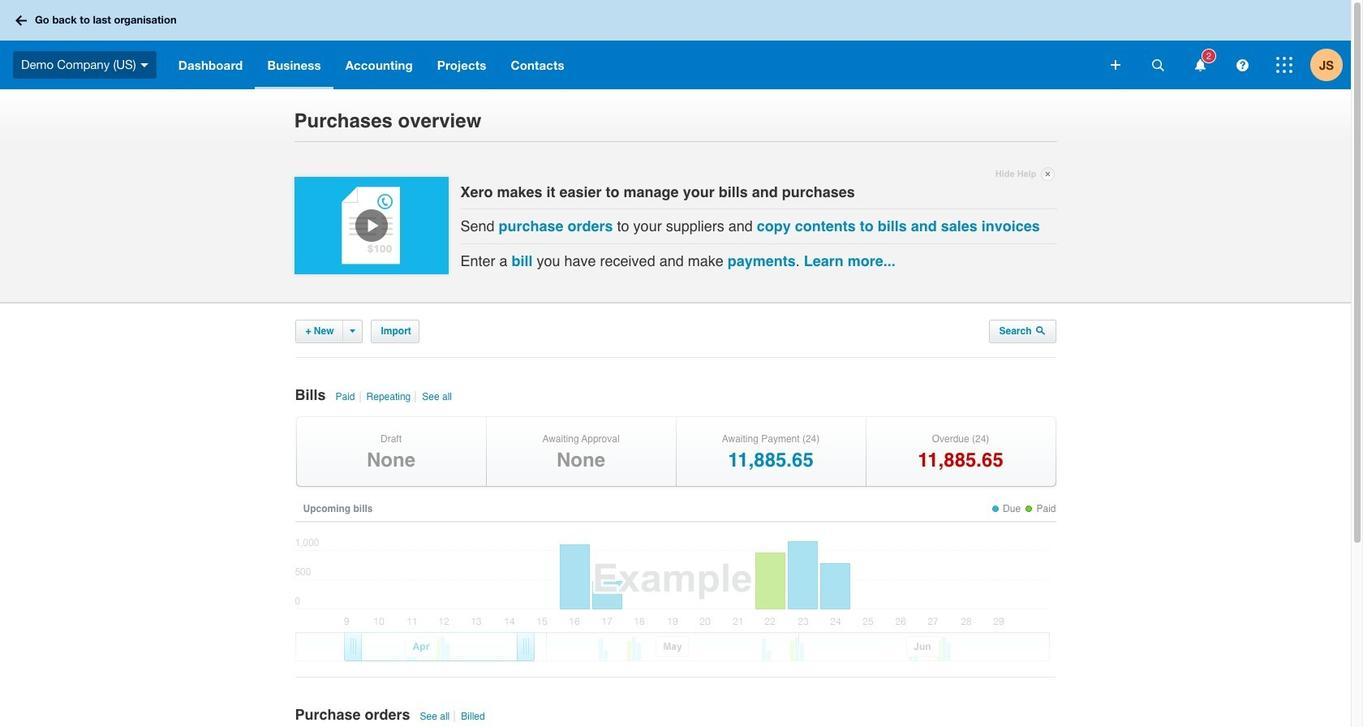 Task type: locate. For each thing, give the bounding box(es) containing it.
svg image
[[1277, 57, 1293, 73], [1152, 59, 1164, 71], [1195, 59, 1206, 71]]

1 horizontal spatial svg image
[[1195, 59, 1206, 71]]

banner
[[0, 0, 1352, 89]]

svg image
[[15, 15, 27, 26], [1237, 59, 1249, 71], [1111, 60, 1121, 70], [140, 63, 148, 67]]

search image
[[1037, 326, 1046, 336]]



Task type: vqa. For each thing, say whether or not it's contained in the screenshot.
Actions menu Image at the right top
no



Task type: describe. For each thing, give the bounding box(es) containing it.
2 horizontal spatial svg image
[[1277, 57, 1293, 73]]

0 horizontal spatial svg image
[[1152, 59, 1164, 71]]



